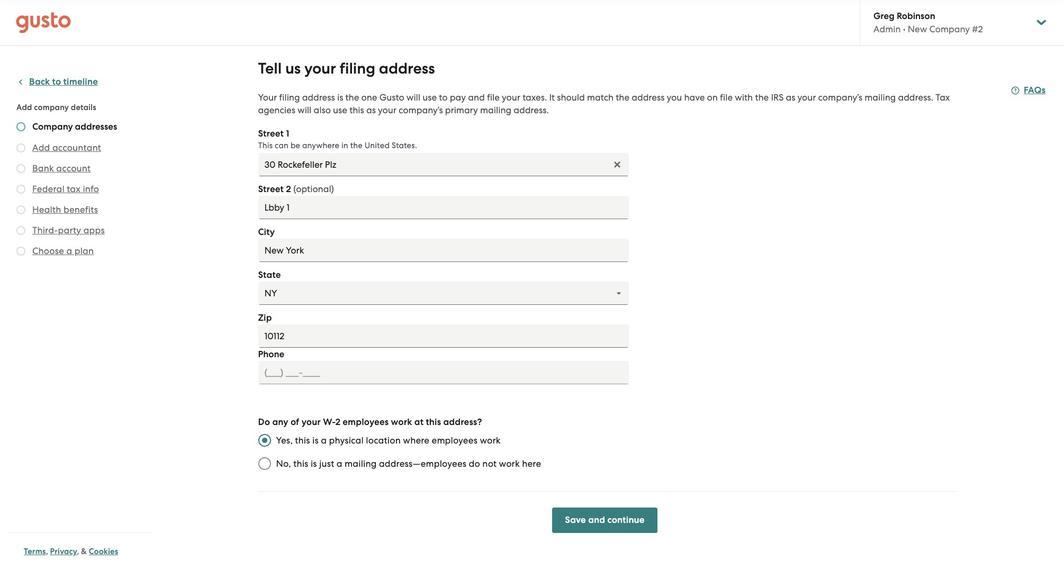 Task type: vqa. For each thing, say whether or not it's contained in the screenshot.
today in Due today Gusto reviews your account
no



Task type: locate. For each thing, give the bounding box(es) containing it.
1 vertical spatial employees
[[432, 435, 478, 446]]

not
[[483, 459, 497, 469]]

0 vertical spatial add
[[258, 21, 293, 42]]

2 file from the left
[[720, 92, 733, 103]]

1 vertical spatial street
[[258, 184, 284, 195]]

0 vertical spatial check image
[[16, 122, 25, 131]]

work left at
[[391, 417, 412, 428]]

1 horizontal spatial file
[[720, 92, 733, 103]]

company's
[[818, 92, 863, 103], [399, 105, 443, 115]]

new
[[908, 24, 927, 34]]

this
[[350, 105, 364, 115], [426, 417, 441, 428], [295, 435, 310, 446], [293, 459, 308, 469]]

street inside street 1 this can be anywhere in the united states.
[[258, 128, 284, 139]]

company inside greg robinson admin • new company #2
[[930, 24, 970, 34]]

this down "one"
[[350, 105, 364, 115]]

will right gusto
[[407, 92, 420, 103]]

1 horizontal spatial to
[[439, 92, 448, 103]]

to inside back to timeline button
[[52, 76, 61, 87]]

benefits
[[64, 204, 98, 215]]

company up tell us your filing address
[[297, 21, 379, 42]]

1 horizontal spatial will
[[407, 92, 420, 103]]

check image
[[16, 122, 25, 131], [16, 185, 25, 194], [16, 205, 25, 214]]

and right 'pay'
[[468, 92, 485, 103]]

faqs button
[[1011, 84, 1046, 97]]

faqs
[[1024, 85, 1046, 96]]

0 horizontal spatial address.
[[514, 105, 549, 115]]

work right not
[[499, 459, 520, 469]]

City field
[[258, 239, 629, 262]]

bank account
[[32, 163, 91, 174]]

phone
[[258, 349, 284, 360]]

a left plan
[[66, 246, 72, 256]]

0 vertical spatial mailing
[[865, 92, 896, 103]]

0 horizontal spatial company's
[[399, 105, 443, 115]]

file right 'pay'
[[487, 92, 500, 103]]

check image left health
[[16, 205, 25, 214]]

employees
[[343, 417, 389, 428], [432, 435, 478, 446]]

the inside street 1 this can be anywhere in the united states.
[[350, 141, 363, 150]]

address. left tax
[[898, 92, 934, 103]]

work up not
[[480, 435, 501, 446]]

to left 'pay'
[[439, 92, 448, 103]]

2 vertical spatial add
[[32, 142, 50, 153]]

use
[[423, 92, 437, 103], [333, 105, 347, 115]]

1 check image from the top
[[16, 143, 25, 153]]

and right save
[[588, 515, 605, 526]]

the right in
[[350, 141, 363, 150]]

Zip field
[[258, 325, 629, 348]]

add left company
[[16, 103, 32, 112]]

1 file from the left
[[487, 92, 500, 103]]

0 vertical spatial filing
[[340, 59, 375, 78]]

any
[[272, 417, 288, 428]]

street 1 this can be anywhere in the united states.
[[258, 128, 417, 150]]

employees up location
[[343, 417, 389, 428]]

, left &
[[77, 547, 79, 557]]

0 horizontal spatial filing
[[279, 92, 300, 103]]

1 horizontal spatial use
[[423, 92, 437, 103]]

tax
[[936, 92, 950, 103]]

1 horizontal spatial employees
[[432, 435, 478, 446]]

check image for choose
[[16, 247, 25, 256]]

2 left (optional)
[[286, 184, 291, 195]]

street for 1
[[258, 128, 284, 139]]

check image left the choose
[[16, 247, 25, 256]]

addresses
[[383, 21, 468, 42]]

check image down add company details
[[16, 122, 25, 131]]

1 horizontal spatial as
[[786, 92, 796, 103]]

and
[[468, 92, 485, 103], [588, 515, 605, 526]]

address.
[[898, 92, 934, 103], [514, 105, 549, 115]]

company
[[297, 21, 379, 42], [930, 24, 970, 34], [32, 121, 73, 132]]

0 horizontal spatial company
[[32, 121, 73, 132]]

0 horizontal spatial add
[[16, 103, 32, 112]]

accountant
[[52, 142, 101, 153]]

a right just
[[337, 459, 342, 469]]

0 horizontal spatial and
[[468, 92, 485, 103]]

company
[[34, 103, 69, 112]]

0 horizontal spatial use
[[333, 105, 347, 115]]

pay
[[450, 92, 466, 103]]

a
[[66, 246, 72, 256], [321, 435, 327, 446], [337, 459, 342, 469]]

back to timeline button
[[16, 76, 98, 88]]

2 street from the top
[[258, 184, 284, 195]]

1 vertical spatial will
[[298, 105, 312, 115]]

1 horizontal spatial mailing
[[480, 105, 512, 115]]

0 horizontal spatial ,
[[46, 547, 48, 557]]

2 , from the left
[[77, 547, 79, 557]]

is for a
[[312, 435, 319, 446]]

add
[[258, 21, 293, 42], [16, 103, 32, 112], [32, 142, 50, 153]]

2 up the physical
[[335, 417, 340, 428]]

will left also
[[298, 105, 312, 115]]

0 vertical spatial company's
[[818, 92, 863, 103]]

your
[[304, 59, 336, 78], [502, 92, 520, 103], [798, 92, 816, 103], [378, 105, 397, 115], [302, 417, 321, 428]]

choose
[[32, 246, 64, 256]]

2 vertical spatial is
[[311, 459, 317, 469]]

0 horizontal spatial employees
[[343, 417, 389, 428]]

to right back
[[52, 76, 61, 87]]

terms , privacy , & cookies
[[24, 547, 118, 557]]

•
[[903, 24, 906, 34]]

as down "one"
[[366, 105, 376, 115]]

add up tell
[[258, 21, 293, 42]]

0 vertical spatial street
[[258, 128, 284, 139]]

street up this
[[258, 128, 284, 139]]

have
[[684, 92, 705, 103]]

this right at
[[426, 417, 441, 428]]

2 horizontal spatial mailing
[[865, 92, 896, 103]]

account
[[56, 163, 91, 174]]

1 vertical spatial is
[[312, 435, 319, 446]]

is for just
[[311, 459, 317, 469]]

terms link
[[24, 547, 46, 557]]

is left just
[[311, 459, 317, 469]]

1 horizontal spatial address.
[[898, 92, 934, 103]]

your down gusto
[[378, 105, 397, 115]]

0 vertical spatial to
[[52, 76, 61, 87]]

use right also
[[333, 105, 347, 115]]

address left you
[[632, 92, 665, 103]]

cookies button
[[89, 545, 118, 558]]

robinson
[[897, 11, 936, 22]]

third-party apps button
[[32, 224, 105, 237]]

0 vertical spatial 2
[[286, 184, 291, 195]]

match
[[587, 92, 614, 103]]

address
[[379, 59, 435, 78], [302, 92, 335, 103], [632, 92, 665, 103]]

1 vertical spatial mailing
[[480, 105, 512, 115]]

1 horizontal spatial a
[[321, 435, 327, 446]]

tax
[[67, 184, 81, 194]]

health benefits
[[32, 204, 98, 215]]

privacy
[[50, 547, 77, 557]]

city
[[258, 227, 275, 238]]

yes, this is a physical location where employees work
[[276, 435, 501, 446]]

0 horizontal spatial a
[[66, 246, 72, 256]]

1 vertical spatial company's
[[399, 105, 443, 115]]

use left 'pay'
[[423, 92, 437, 103]]

at
[[414, 417, 424, 428]]

file right on
[[720, 92, 733, 103]]

check image left third-
[[16, 226, 25, 235]]

1 vertical spatial work
[[480, 435, 501, 446]]

your left taxes.
[[502, 92, 520, 103]]

as
[[786, 92, 796, 103], [366, 105, 376, 115]]

taxes.
[[523, 92, 547, 103]]

company left #2
[[930, 24, 970, 34]]

address up gusto
[[379, 59, 435, 78]]

on
[[707, 92, 718, 103]]

0 vertical spatial employees
[[343, 417, 389, 428]]

1 horizontal spatial and
[[588, 515, 605, 526]]

1 horizontal spatial 2
[[335, 417, 340, 428]]

one
[[361, 92, 377, 103]]

, left 'privacy'
[[46, 547, 48, 557]]

0 horizontal spatial as
[[366, 105, 376, 115]]

check image left bank
[[16, 164, 25, 173]]

4 check image from the top
[[16, 247, 25, 256]]

filing up agencies
[[279, 92, 300, 103]]

0 vertical spatial address.
[[898, 92, 934, 103]]

1 vertical spatial filing
[[279, 92, 300, 103]]

federal tax info button
[[32, 183, 99, 195]]

0 vertical spatial a
[[66, 246, 72, 256]]

3 check image from the top
[[16, 205, 25, 214]]

this inside your filing address is the one gusto will use to pay and file your taxes. it should match the address you have on file with the irs as your company's mailing address. tax agencies will also use this as your company's primary mailing address.
[[350, 105, 364, 115]]

third-party apps
[[32, 225, 105, 236]]

a down w-
[[321, 435, 327, 446]]

check image for health
[[16, 205, 25, 214]]

No, this is just a mailing address—employees do not work here radio
[[253, 452, 276, 476]]

federal
[[32, 184, 64, 194]]

address up also
[[302, 92, 335, 103]]

just
[[319, 459, 334, 469]]

1 vertical spatial use
[[333, 105, 347, 115]]

0 vertical spatial is
[[337, 92, 343, 103]]

1 vertical spatial add
[[16, 103, 32, 112]]

street left (optional)
[[258, 184, 284, 195]]

0 vertical spatial and
[[468, 92, 485, 103]]

1 vertical spatial to
[[439, 92, 448, 103]]

location
[[366, 435, 401, 446]]

state
[[258, 270, 281, 281]]

where
[[403, 435, 430, 446]]

check image left federal
[[16, 185, 25, 194]]

check image for federal
[[16, 185, 25, 194]]

as right irs
[[786, 92, 796, 103]]

2 horizontal spatial address
[[632, 92, 665, 103]]

no,
[[276, 459, 291, 469]]

2 horizontal spatial company
[[930, 24, 970, 34]]

details
[[71, 103, 96, 112]]

1 vertical spatial and
[[588, 515, 605, 526]]

0 horizontal spatial file
[[487, 92, 500, 103]]

back
[[29, 76, 50, 87]]

1 horizontal spatial add
[[32, 142, 50, 153]]

add up bank
[[32, 142, 50, 153]]

is left "one"
[[337, 92, 343, 103]]

0 vertical spatial as
[[786, 92, 796, 103]]

0 horizontal spatial 2
[[286, 184, 291, 195]]

0 horizontal spatial mailing
[[345, 459, 377, 469]]

the left "one"
[[346, 92, 359, 103]]

2 check image from the top
[[16, 185, 25, 194]]

0 horizontal spatial address
[[302, 92, 335, 103]]

to
[[52, 76, 61, 87], [439, 92, 448, 103]]

1 street from the top
[[258, 128, 284, 139]]

health benefits button
[[32, 203, 98, 216]]

2 vertical spatial check image
[[16, 205, 25, 214]]

1 vertical spatial check image
[[16, 185, 25, 194]]

is left the physical
[[312, 435, 319, 446]]

2 horizontal spatial add
[[258, 21, 293, 42]]

terms
[[24, 547, 46, 557]]

check image
[[16, 143, 25, 153], [16, 164, 25, 173], [16, 226, 25, 235], [16, 247, 25, 256]]

company down company
[[32, 121, 73, 132]]

employees down the address?
[[432, 435, 478, 446]]

home image
[[16, 12, 71, 33]]

add inside button
[[32, 142, 50, 153]]

3 check image from the top
[[16, 226, 25, 235]]

filing up "one"
[[340, 59, 375, 78]]

check image for add
[[16, 143, 25, 153]]

2 check image from the top
[[16, 164, 25, 173]]

filing inside your filing address is the one gusto will use to pay and file your taxes. it should match the address you have on file with the irs as your company's mailing address. tax agencies will also use this as your company's primary mailing address.
[[279, 92, 300, 103]]

1 horizontal spatial ,
[[77, 547, 79, 557]]

in
[[341, 141, 348, 150]]

address. down taxes.
[[514, 105, 549, 115]]

1 horizontal spatial filing
[[340, 59, 375, 78]]

check image left the add accountant
[[16, 143, 25, 153]]

1 horizontal spatial company's
[[818, 92, 863, 103]]

save and continue
[[565, 515, 645, 526]]

greg
[[874, 11, 895, 22]]

address—employees
[[379, 459, 467, 469]]

add accountant
[[32, 142, 101, 153]]

2 horizontal spatial a
[[337, 459, 342, 469]]

0 horizontal spatial to
[[52, 76, 61, 87]]



Task type: describe. For each thing, give the bounding box(es) containing it.
admin
[[874, 24, 901, 34]]

add accountant button
[[32, 141, 101, 154]]

choose a plan button
[[32, 245, 94, 257]]

anywhere
[[302, 141, 339, 150]]

health
[[32, 204, 61, 215]]

add for add accountant
[[32, 142, 50, 153]]

you
[[667, 92, 682, 103]]

of
[[291, 417, 299, 428]]

zip
[[258, 312, 272, 324]]

do
[[469, 459, 480, 469]]

(optional)
[[293, 184, 334, 194]]

irs
[[771, 92, 784, 103]]

2 vertical spatial mailing
[[345, 459, 377, 469]]

1 check image from the top
[[16, 122, 25, 131]]

third-
[[32, 225, 58, 236]]

your filing address is the one gusto will use to pay and file your taxes. it should match the address you have on file with the irs as your company's mailing address. tax agencies will also use this as your company's primary mailing address.
[[258, 92, 950, 115]]

and inside button
[[588, 515, 605, 526]]

continue
[[608, 515, 645, 526]]

physical
[[329, 435, 364, 446]]

1 vertical spatial address.
[[514, 105, 549, 115]]

0 vertical spatial use
[[423, 92, 437, 103]]

1 horizontal spatial company
[[297, 21, 379, 42]]

check image for bank
[[16, 164, 25, 173]]

Street 2 field
[[258, 196, 629, 219]]

2 vertical spatial work
[[499, 459, 520, 469]]

greg robinson admin • new company #2
[[874, 11, 983, 34]]

add for add company addresses
[[258, 21, 293, 42]]

#2
[[972, 24, 983, 34]]

be
[[291, 141, 300, 150]]

timeline
[[63, 76, 98, 87]]

your right of
[[302, 417, 321, 428]]

your right irs
[[798, 92, 816, 103]]

street for 2
[[258, 184, 284, 195]]

address?
[[443, 417, 482, 428]]

is inside your filing address is the one gusto will use to pay and file your taxes. it should match the address you have on file with the irs as your company's mailing address. tax agencies will also use this as your company's primary mailing address.
[[337, 92, 343, 103]]

company inside company addresses list
[[32, 121, 73, 132]]

info
[[83, 184, 99, 194]]

states.
[[392, 141, 417, 150]]

no, this is just a mailing address—employees do not work here
[[276, 459, 541, 469]]

tell us your filing address
[[258, 59, 435, 78]]

0 horizontal spatial will
[[298, 105, 312, 115]]

company addresses
[[32, 121, 117, 132]]

choose a plan
[[32, 246, 94, 256]]

w-
[[323, 417, 335, 428]]

gusto
[[379, 92, 404, 103]]

do
[[258, 417, 270, 428]]

a inside button
[[66, 246, 72, 256]]

0 vertical spatial work
[[391, 417, 412, 428]]

company addresses list
[[16, 121, 147, 259]]

&
[[81, 547, 87, 557]]

1 vertical spatial as
[[366, 105, 376, 115]]

1 , from the left
[[46, 547, 48, 557]]

add for add company details
[[16, 103, 32, 112]]

this right yes,
[[295, 435, 310, 446]]

add company addresses
[[258, 21, 468, 42]]

1 vertical spatial 2
[[335, 417, 340, 428]]

the left irs
[[755, 92, 769, 103]]

your right "us"
[[304, 59, 336, 78]]

save and continue button
[[552, 508, 657, 533]]

it
[[549, 92, 555, 103]]

add company details
[[16, 103, 96, 112]]

1 vertical spatial a
[[321, 435, 327, 446]]

also
[[314, 105, 331, 115]]

primary
[[445, 105, 478, 115]]

Yes, this is a physical location where employees work radio
[[253, 429, 276, 452]]

with
[[735, 92, 753, 103]]

and inside your filing address is the one gusto will use to pay and file your taxes. it should match the address you have on file with the irs as your company's mailing address. tax agencies will also use this as your company's primary mailing address.
[[468, 92, 485, 103]]

privacy link
[[50, 547, 77, 557]]

addresses
[[75, 121, 117, 132]]

Street 1 field
[[258, 153, 629, 176]]

here
[[522, 459, 541, 469]]

1 horizontal spatial address
[[379, 59, 435, 78]]

plan
[[75, 246, 94, 256]]

us
[[285, 59, 301, 78]]

your
[[258, 92, 277, 103]]

should
[[557, 92, 585, 103]]

Phone text field
[[258, 361, 629, 384]]

can
[[275, 141, 289, 150]]

yes,
[[276, 435, 293, 446]]

bank account button
[[32, 162, 91, 175]]

back to timeline
[[29, 76, 98, 87]]

cookies
[[89, 547, 118, 557]]

do any of your w-2 employees work at this address?
[[258, 417, 482, 428]]

to inside your filing address is the one gusto will use to pay and file your taxes. it should match the address you have on file with the irs as your company's mailing address. tax agencies will also use this as your company's primary mailing address.
[[439, 92, 448, 103]]

apps
[[83, 225, 105, 236]]

this
[[258, 141, 273, 150]]

0 vertical spatial will
[[407, 92, 420, 103]]

federal tax info
[[32, 184, 99, 194]]

save
[[565, 515, 586, 526]]

street 2 (optional)
[[258, 184, 334, 195]]

agencies
[[258, 105, 295, 115]]

united
[[365, 141, 390, 150]]

the right match
[[616, 92, 630, 103]]

1
[[286, 128, 289, 139]]

check image for third-
[[16, 226, 25, 235]]

bank
[[32, 163, 54, 174]]

2 vertical spatial a
[[337, 459, 342, 469]]

this right no,
[[293, 459, 308, 469]]



